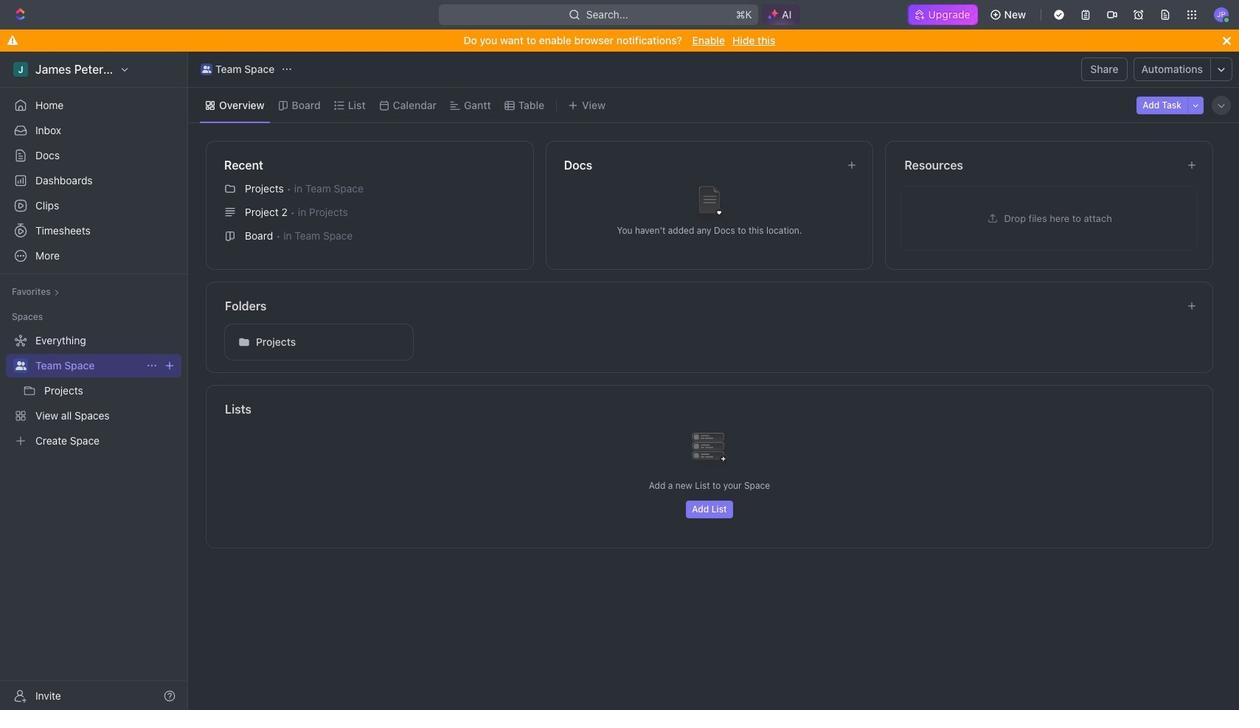 Task type: locate. For each thing, give the bounding box(es) containing it.
tree inside sidebar navigation
[[6, 329, 181, 453]]

sidebar navigation
[[0, 52, 191, 710]]

no lists icon. image
[[680, 421, 739, 480]]

tree
[[6, 329, 181, 453]]

no most used docs image
[[680, 174, 739, 233]]



Task type: describe. For each thing, give the bounding box(es) containing it.
user group image
[[15, 361, 26, 370]]

james peterson's workspace, , element
[[13, 62, 28, 77]]

user group image
[[202, 66, 211, 73]]



Task type: vqa. For each thing, say whether or not it's contained in the screenshot.
No lists icon.
yes



